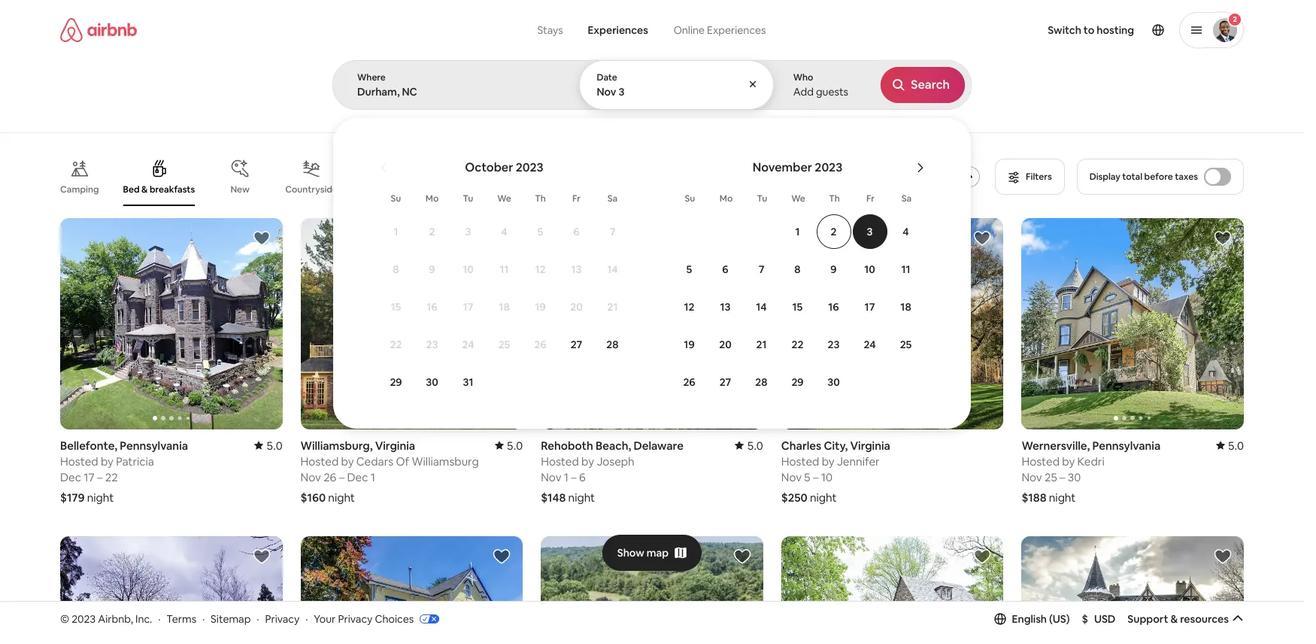 Task type: vqa. For each thing, say whether or not it's contained in the screenshot.
left 17
yes



Task type: locate. For each thing, give the bounding box(es) containing it.
2 button
[[414, 214, 450, 250], [816, 214, 852, 250]]

0 horizontal spatial 27
[[571, 338, 583, 351]]

8 for first 8 button from right
[[795, 263, 801, 276]]

homes right historical in the left of the page
[[404, 183, 433, 195]]

2 15 button from the left
[[780, 289, 816, 325]]

sitemap link
[[211, 612, 251, 626]]

– inside williamsburg, virginia hosted by cedars of williamsburg nov 26 – dec 1 $160 night
[[339, 470, 345, 484]]

2 2 button from the left
[[816, 214, 852, 250]]

2023 up views
[[516, 160, 544, 175]]

to
[[1084, 23, 1095, 37]]

5.0 out of 5 average rating image for wernersville, pennsylvania hosted by kedri nov 25 – 30 $188 night
[[1217, 439, 1245, 453]]

2 18 button from the left
[[888, 289, 924, 325]]

15
[[391, 300, 401, 314], [793, 300, 803, 314]]

online experiences
[[674, 23, 766, 37]]

2023 for october
[[516, 160, 544, 175]]

1 vertical spatial 19
[[684, 338, 695, 351]]

by inside williamsburg, virginia hosted by cedars of williamsburg nov 26 – dec 1 $160 night
[[341, 454, 354, 469]]

by for wernersville,
[[1063, 454, 1076, 469]]

1 vertical spatial 6
[[723, 263, 729, 276]]

add to wishlist: charles city, virginia image
[[974, 230, 992, 248]]

filters
[[1026, 171, 1052, 183]]

1 vertical spatial 28
[[756, 375, 768, 389]]

where
[[357, 71, 386, 84]]

2 18 from the left
[[901, 300, 912, 314]]

experiences right online
[[707, 23, 766, 37]]

6 button
[[559, 214, 595, 250], [708, 251, 744, 287]]

1 down cedars
[[371, 470, 375, 484]]

1 horizontal spatial 30 button
[[816, 364, 852, 400]]

2 pennsylvania from the left
[[1093, 439, 1161, 453]]

5.0 out of 5 average rating image for williamsburg, virginia hosted by cedars of williamsburg nov 26 – dec 1 $160 night
[[495, 439, 523, 453]]

(us)
[[1050, 612, 1070, 626]]

2023 right ©
[[72, 612, 96, 626]]

williamsburg,
[[301, 439, 373, 453]]

hosted inside williamsburg, virginia hosted by cedars of williamsburg nov 26 – dec 1 $160 night
[[301, 454, 339, 469]]

0 horizontal spatial 4 button
[[486, 214, 523, 250]]

1 horizontal spatial 12 button
[[672, 289, 708, 325]]

1 15 from the left
[[391, 300, 401, 314]]

0 horizontal spatial 19
[[535, 300, 546, 314]]

1 horizontal spatial 6 button
[[708, 251, 744, 287]]

7 button
[[595, 214, 631, 250], [744, 251, 780, 287]]

2 9 button from the left
[[816, 251, 852, 287]]

5.0 for wernersville, pennsylvania hosted by kedri nov 25 – 30 $188 night
[[1229, 439, 1245, 453]]

by down 'rehoboth'
[[582, 454, 595, 469]]

2 4 from the left
[[903, 225, 909, 239]]

by inside rehoboth beach, delaware hosted by joseph nov 1 – 6 $148 night
[[582, 454, 595, 469]]

nov inside wernersville, pennsylvania hosted by kedri nov 25 – 30 $188 night
[[1022, 470, 1043, 484]]

&
[[142, 184, 148, 196], [1171, 612, 1179, 626]]

& for support
[[1171, 612, 1179, 626]]

0 horizontal spatial 6 button
[[559, 214, 595, 250]]

1 horizontal spatial 8
[[795, 263, 801, 276]]

2 night from the left
[[328, 490, 355, 505]]

19
[[535, 300, 546, 314], [684, 338, 695, 351]]

0 horizontal spatial 22 button
[[378, 327, 414, 363]]

hosted down "charles" in the right of the page
[[782, 454, 820, 469]]

by down 'wernersville,'
[[1063, 454, 1076, 469]]

0 horizontal spatial 5.0 out of 5 average rating image
[[495, 439, 523, 453]]

30 button left 31
[[414, 364, 450, 400]]

nov up $160
[[301, 470, 321, 484]]

1 horizontal spatial 2023
[[516, 160, 544, 175]]

3 hosted from the left
[[782, 454, 820, 469]]

1 horizontal spatial 3 button
[[852, 214, 888, 250]]

& right bed
[[142, 184, 148, 196]]

2 fr from the left
[[867, 193, 875, 205]]

virginia
[[375, 439, 415, 453], [851, 439, 891, 453]]

1 horizontal spatial tu
[[757, 193, 768, 205]]

1 vertical spatial 27
[[720, 375, 732, 389]]

mo left tiny
[[720, 193, 733, 205]]

terms link
[[167, 612, 196, 626]]

26 button
[[523, 327, 559, 363], [672, 364, 708, 400]]

1 horizontal spatial 20
[[720, 338, 732, 351]]

9
[[429, 263, 435, 276], [831, 263, 837, 276]]

22 inside bellefonte, pennsylvania hosted by patricia dec 17 – 22 $179 night
[[105, 470, 118, 484]]

1 18 button from the left
[[486, 289, 523, 325]]

2 horizontal spatial 22
[[792, 338, 804, 351]]

1 vertical spatial 28 button
[[744, 364, 780, 400]]

tiny homes
[[743, 184, 792, 196]]

map
[[647, 546, 669, 560]]

5
[[538, 225, 544, 239], [687, 263, 693, 276], [805, 470, 811, 484]]

1 th from the left
[[535, 193, 546, 205]]

0 vertical spatial 21 button
[[595, 289, 631, 325]]

2 24 from the left
[[864, 338, 876, 351]]

2 button down beachfront
[[816, 214, 852, 250]]

2 5.0 from the left
[[507, 439, 523, 453]]

pennsylvania up patricia
[[120, 439, 188, 453]]

2 9 from the left
[[831, 263, 837, 276]]

3 button down beachfront
[[852, 214, 888, 250]]

1 vertical spatial 7
[[759, 263, 765, 276]]

1 hosted from the left
[[60, 454, 98, 469]]

none search field containing october 2023
[[333, 0, 1305, 439]]

6 for the topmost the 6 button
[[574, 225, 580, 239]]

hosted inside charles city, virginia hosted by jennifer nov 5 – 10 $250 night
[[782, 454, 820, 469]]

1 horizontal spatial experiences
[[707, 23, 766, 37]]

1 1 button from the left
[[378, 214, 414, 250]]

1 – from the left
[[97, 470, 103, 484]]

2 vertical spatial 26
[[324, 470, 337, 484]]

5.0 out of 5 average rating image
[[495, 439, 523, 453], [736, 439, 764, 453]]

williamsburg
[[412, 454, 479, 469]]

29 up "charles" in the right of the page
[[792, 375, 804, 389]]

4 button down trending
[[888, 214, 924, 250]]

night right $179
[[87, 490, 114, 505]]

night inside charles city, virginia hosted by jennifer nov 5 – 10 $250 night
[[810, 490, 837, 505]]

5 for top 5 button
[[538, 225, 544, 239]]

0 horizontal spatial 26
[[324, 470, 337, 484]]

wernersville, pennsylvania hosted by kedri nov 25 – 30 $188 night
[[1022, 439, 1161, 505]]

26 for bottom 26 button
[[684, 375, 696, 389]]

nov inside rehoboth beach, delaware hosted by joseph nov 1 – 6 $148 night
[[541, 470, 562, 484]]

2 29 from the left
[[792, 375, 804, 389]]

we right the amazing in the top left of the page
[[498, 193, 512, 205]]

kedri
[[1078, 454, 1105, 469]]

2 inside dropdown button
[[1233, 14, 1238, 24]]

2 button for october 2023
[[414, 214, 450, 250]]

–
[[97, 470, 103, 484], [339, 470, 345, 484], [813, 470, 819, 484], [571, 470, 577, 484], [1060, 470, 1066, 484]]

4 5.0 from the left
[[1229, 439, 1245, 453]]

1 5.0 out of 5 average rating image from the left
[[495, 439, 523, 453]]

5 hosted from the left
[[1022, 454, 1060, 469]]

1 horizontal spatial 16
[[829, 300, 840, 314]]

1 horizontal spatial sa
[[902, 193, 912, 205]]

10 button
[[450, 251, 486, 287], [852, 251, 888, 287]]

night right $160
[[328, 490, 355, 505]]

0 horizontal spatial 21
[[608, 300, 618, 314]]

2 4 button from the left
[[888, 214, 924, 250]]

16 button
[[414, 289, 450, 325], [816, 289, 852, 325]]

2 horizontal spatial 5
[[805, 470, 811, 484]]

1 pennsylvania from the left
[[120, 439, 188, 453]]

29 button left 31
[[378, 364, 414, 400]]

hosted down "williamsburg,"
[[301, 454, 339, 469]]

3 button for november 2023
[[852, 214, 888, 250]]

by down 'city,'
[[822, 454, 835, 469]]

breakfasts
[[150, 184, 195, 196]]

1 privacy from the left
[[265, 612, 300, 626]]

english
[[1012, 612, 1048, 626]]

tu down november in the top of the page
[[757, 193, 768, 205]]

0 horizontal spatial tu
[[463, 193, 474, 205]]

0 horizontal spatial 4
[[501, 225, 508, 239]]

0 horizontal spatial 20
[[571, 300, 583, 314]]

3 button left add to wishlist: williamsburg, virginia icon
[[450, 214, 486, 250]]

pennsylvania
[[120, 439, 188, 453], [1093, 439, 1161, 453]]

tu
[[463, 193, 474, 205], [757, 193, 768, 205]]

fr right beachfront
[[867, 193, 875, 205]]

fr
[[573, 193, 581, 205], [867, 193, 875, 205]]

19 button
[[523, 289, 559, 325], [672, 327, 708, 363]]

1 horizontal spatial 28 button
[[744, 364, 780, 400]]

5.0 out of 5 average rating image left 'rehoboth'
[[495, 439, 523, 453]]

5 by from the left
[[1063, 454, 1076, 469]]

1 horizontal spatial 15 button
[[780, 289, 816, 325]]

4 hosted from the left
[[541, 454, 579, 469]]

0 vertical spatial 13 button
[[559, 251, 595, 287]]

0 vertical spatial 26
[[535, 338, 547, 351]]

homes for tiny homes
[[763, 184, 792, 196]]

1 horizontal spatial 22
[[390, 338, 402, 351]]

by down "williamsburg,"
[[341, 454, 354, 469]]

27 for bottommost "27" button
[[720, 375, 732, 389]]

0 vertical spatial 5 button
[[523, 214, 559, 250]]

nov down date
[[597, 85, 617, 99]]

9 for first 9 button
[[429, 263, 435, 276]]

3 for october 2023
[[465, 225, 471, 239]]

7 for bottommost 7 button
[[759, 263, 765, 276]]

th left cabins at the top left
[[535, 193, 546, 205]]

add
[[794, 85, 814, 99]]

choices
[[375, 612, 414, 626]]

2 1 button from the left
[[780, 214, 816, 250]]

20 for the 20 button to the top
[[571, 300, 583, 314]]

pennsylvania inside wernersville, pennsylvania hosted by kedri nov 25 – 30 $188 night
[[1093, 439, 1161, 453]]

by down bellefonte,
[[101, 454, 114, 469]]

0 horizontal spatial 12 button
[[523, 251, 559, 287]]

th down "november 2023"
[[829, 193, 840, 205]]

sa left lakefront
[[902, 193, 912, 205]]

experiences up date
[[588, 23, 649, 37]]

4 – from the left
[[571, 470, 577, 484]]

pennsylvania inside bellefonte, pennsylvania hosted by patricia dec 17 – 22 $179 night
[[120, 439, 188, 453]]

26 inside williamsburg, virginia hosted by cedars of williamsburg nov 26 – dec 1 $160 night
[[324, 470, 337, 484]]

2 horizontal spatial 30
[[1068, 470, 1082, 484]]

guests
[[816, 85, 849, 99]]

by inside bellefonte, pennsylvania hosted by patricia dec 17 – 22 $179 night
[[101, 454, 114, 469]]

nov up $250
[[782, 470, 802, 484]]

5 night from the left
[[1050, 490, 1076, 505]]

2 8 from the left
[[795, 263, 801, 276]]

we
[[498, 193, 512, 205], [792, 193, 806, 205]]

29 button up "charles" in the right of the page
[[780, 364, 816, 400]]

12 button
[[523, 251, 559, 287], [672, 289, 708, 325]]

hosted inside wernersville, pennsylvania hosted by kedri nov 25 – 30 $188 night
[[1022, 454, 1060, 469]]

None search field
[[333, 0, 1305, 439]]

0 horizontal spatial 23 button
[[414, 327, 450, 363]]

2 5.0 out of 5 average rating image from the left
[[736, 439, 764, 453]]

2 23 button from the left
[[816, 327, 852, 363]]

2 for october 2023
[[429, 225, 435, 239]]

nov up $188
[[1022, 470, 1043, 484]]

1 down "november 2023"
[[796, 225, 800, 239]]

night right "$148"
[[569, 490, 595, 505]]

1 horizontal spatial 13
[[721, 300, 731, 314]]

1 horizontal spatial 4 button
[[888, 214, 924, 250]]

2 experiences from the left
[[707, 23, 766, 37]]

1 horizontal spatial 8 button
[[780, 251, 816, 287]]

privacy left your
[[265, 612, 300, 626]]

1 8 from the left
[[393, 263, 399, 276]]

$
[[1083, 612, 1089, 626]]

0 horizontal spatial 2023
[[72, 612, 96, 626]]

night right $250
[[810, 490, 837, 505]]

· right inc.
[[158, 612, 161, 626]]

2 vertical spatial 6
[[579, 470, 586, 484]]

add to wishlist: new hope, pennsylvania image
[[493, 548, 511, 566]]

1 vertical spatial 14
[[757, 300, 767, 314]]

1 5.0 from the left
[[267, 439, 283, 453]]

hosted down 'rehoboth'
[[541, 454, 579, 469]]

2 button down historical homes
[[414, 214, 450, 250]]

2 17 button from the left
[[852, 289, 888, 325]]

1 4 button from the left
[[486, 214, 523, 250]]

4 button
[[486, 214, 523, 250], [888, 214, 924, 250]]

– down 'rehoboth'
[[571, 470, 577, 484]]

hosted down 'wernersville,'
[[1022, 454, 1060, 469]]

4 button down views
[[486, 214, 523, 250]]

hosted inside rehoboth beach, delaware hosted by joseph nov 1 – 6 $148 night
[[541, 454, 579, 469]]

0 horizontal spatial we
[[498, 193, 512, 205]]

3 5.0 from the left
[[748, 439, 764, 453]]

30 left 31
[[426, 375, 439, 389]]

2 – from the left
[[339, 470, 345, 484]]

2023 for november
[[815, 160, 843, 175]]

2023 up beachfront
[[815, 160, 843, 175]]

privacy right your
[[338, 612, 373, 626]]

2 24 button from the left
[[852, 327, 888, 363]]

30 inside wernersville, pennsylvania hosted by kedri nov 25 – 30 $188 night
[[1068, 470, 1082, 484]]

3 night from the left
[[810, 490, 837, 505]]

virginia up jennifer
[[851, 439, 891, 453]]

18
[[499, 300, 510, 314], [901, 300, 912, 314]]

hosted inside bellefonte, pennsylvania hosted by patricia dec 17 – 22 $179 night
[[60, 454, 98, 469]]

2 5.0 out of 5 average rating image from the left
[[1217, 439, 1245, 453]]

calendar application
[[351, 144, 1305, 439]]

0 horizontal spatial 9
[[429, 263, 435, 276]]

delaware
[[634, 439, 684, 453]]

1 horizontal spatial 7
[[759, 263, 765, 276]]

experiences button
[[576, 15, 661, 45]]

1 24 from the left
[[462, 338, 474, 351]]

0 vertical spatial 26 button
[[523, 327, 559, 363]]

– down bellefonte,
[[97, 470, 103, 484]]

support
[[1128, 612, 1169, 626]]

1 horizontal spatial su
[[685, 193, 696, 205]]

1 2 button from the left
[[414, 214, 450, 250]]

2 by from the left
[[341, 454, 354, 469]]

2 15 from the left
[[793, 300, 803, 314]]

we down "november 2023"
[[792, 193, 806, 205]]

3 – from the left
[[813, 470, 819, 484]]

virginia up of
[[375, 439, 415, 453]]

terms · sitemap · privacy
[[167, 612, 300, 626]]

21 button
[[595, 289, 631, 325], [744, 327, 780, 363]]

omg!
[[686, 184, 710, 196]]

october 2023
[[465, 160, 544, 175]]

0 horizontal spatial 9 button
[[414, 251, 450, 287]]

1 vertical spatial 26
[[684, 375, 696, 389]]

7
[[610, 225, 616, 239], [759, 263, 765, 276]]

13
[[572, 263, 582, 276], [721, 300, 731, 314]]

1 horizontal spatial pennsylvania
[[1093, 439, 1161, 453]]

1 horizontal spatial 16 button
[[816, 289, 852, 325]]

Where field
[[357, 85, 554, 99]]

display total before taxes button
[[1077, 159, 1245, 195]]

0 horizontal spatial virginia
[[375, 439, 415, 453]]

2 virginia from the left
[[851, 439, 891, 453]]

inc.
[[135, 612, 152, 626]]

2 we from the left
[[792, 193, 806, 205]]

1 horizontal spatial 23 button
[[816, 327, 852, 363]]

1 9 from the left
[[429, 263, 435, 276]]

1 experiences from the left
[[588, 23, 649, 37]]

add to wishlist: williamsburg, virginia image
[[493, 230, 511, 248]]

24 button
[[450, 327, 486, 363], [852, 327, 888, 363]]

1 horizontal spatial 21 button
[[744, 327, 780, 363]]

add to wishlist: bellefonte, pennsylvania image
[[253, 230, 271, 248]]

1 29 from the left
[[390, 375, 402, 389]]

0 vertical spatial &
[[142, 184, 148, 196]]

1 vertical spatial 21 button
[[744, 327, 780, 363]]

1 horizontal spatial 1 button
[[780, 214, 816, 250]]

2023 for ©
[[72, 612, 96, 626]]

1 horizontal spatial 15
[[793, 300, 803, 314]]

1 horizontal spatial 9 button
[[816, 251, 852, 287]]

support & resources
[[1128, 612, 1230, 626]]

30 up 'city,'
[[828, 375, 840, 389]]

· left your
[[306, 612, 308, 626]]

0 horizontal spatial 22
[[105, 470, 118, 484]]

fr left mansions
[[573, 193, 581, 205]]

dec down cedars
[[347, 470, 368, 484]]

by for williamsburg,
[[341, 454, 354, 469]]

0 horizontal spatial 24
[[462, 338, 474, 351]]

0 vertical spatial 20
[[571, 300, 583, 314]]

2 10 button from the left
[[852, 251, 888, 287]]

1 up "$148"
[[564, 470, 569, 484]]

0 horizontal spatial fr
[[573, 193, 581, 205]]

1 30 button from the left
[[414, 364, 450, 400]]

& for bed
[[142, 184, 148, 196]]

your
[[314, 612, 336, 626]]

hosted down bellefonte,
[[60, 454, 98, 469]]

21
[[608, 300, 618, 314], [757, 338, 767, 351]]

0 horizontal spatial 15
[[391, 300, 401, 314]]

1 we from the left
[[498, 193, 512, 205]]

4 by from the left
[[582, 454, 595, 469]]

1 11 button from the left
[[486, 251, 523, 287]]

1 horizontal spatial fr
[[867, 193, 875, 205]]

· left privacy "link"
[[257, 612, 259, 626]]

2 16 button from the left
[[816, 289, 852, 325]]

14
[[608, 263, 618, 276], [757, 300, 767, 314]]

2 3 button from the left
[[852, 214, 888, 250]]

2 privacy from the left
[[338, 612, 373, 626]]

1 button for november
[[780, 214, 816, 250]]

who
[[794, 71, 814, 84]]

1 button down tiny homes
[[780, 214, 816, 250]]

add to wishlist: wernersville, pennsylvania image
[[1215, 230, 1233, 248]]

1 3 button from the left
[[450, 214, 486, 250]]

what can we help you find? tab list
[[525, 15, 661, 45]]

0 vertical spatial 14
[[608, 263, 618, 276]]

1 23 from the left
[[426, 338, 438, 351]]

4 down trending
[[903, 225, 909, 239]]

tiny
[[743, 184, 761, 196]]

0 horizontal spatial dec
[[60, 470, 81, 484]]

0 horizontal spatial 23
[[426, 338, 438, 351]]

amazing views
[[457, 183, 520, 195]]

29 left 31
[[390, 375, 402, 389]]

dec inside williamsburg, virginia hosted by cedars of williamsburg nov 26 – dec 1 $160 night
[[347, 470, 368, 484]]

0 vertical spatial 27
[[571, 338, 583, 351]]

sa right cabins at the top left
[[608, 193, 618, 205]]

night right $188
[[1050, 490, 1076, 505]]

1 horizontal spatial mo
[[720, 193, 733, 205]]

– down 'wernersville,'
[[1060, 470, 1066, 484]]

add to wishlist: harrisburg, pennsylvania image
[[974, 548, 992, 566]]

nov up "$148"
[[541, 470, 562, 484]]

by inside wernersville, pennsylvania hosted by kedri nov 25 – 30 $188 night
[[1063, 454, 1076, 469]]

5.0 out of 5 average rating image left "charles" in the right of the page
[[736, 439, 764, 453]]

4 night from the left
[[569, 490, 595, 505]]

2 dec from the left
[[347, 470, 368, 484]]

0 horizontal spatial 20 button
[[559, 289, 595, 325]]

tu down the october
[[463, 193, 474, 205]]

1 horizontal spatial 26 button
[[672, 364, 708, 400]]

26 for leftmost 26 button
[[535, 338, 547, 351]]

2 hosted from the left
[[301, 454, 339, 469]]

25 button
[[486, 327, 523, 363], [888, 327, 924, 363]]

5.0
[[267, 439, 283, 453], [507, 439, 523, 453], [748, 439, 764, 453], [1229, 439, 1245, 453]]

17 button
[[450, 289, 486, 325], [852, 289, 888, 325]]

27 for the left "27" button
[[571, 338, 583, 351]]

0 horizontal spatial 19 button
[[523, 289, 559, 325]]

1 horizontal spatial dec
[[347, 470, 368, 484]]

1 button down historical homes
[[378, 214, 414, 250]]

13 button
[[559, 251, 595, 287], [708, 289, 744, 325]]

1 horizontal spatial virginia
[[851, 439, 891, 453]]

· right the terms link
[[202, 612, 205, 626]]

0 vertical spatial 12
[[535, 263, 546, 276]]

pennsylvania up the kedri
[[1093, 439, 1161, 453]]

2 horizontal spatial 25
[[1045, 470, 1058, 484]]

– down "charles" in the right of the page
[[813, 470, 819, 484]]

19 for the topmost 19 button
[[535, 300, 546, 314]]

30 button up 'city,'
[[816, 364, 852, 400]]

0 horizontal spatial 11 button
[[486, 251, 523, 287]]

& right support
[[1171, 612, 1179, 626]]

11
[[500, 263, 509, 276], [902, 263, 911, 276]]

1 inside williamsburg, virginia hosted by cedars of williamsburg nov 26 – dec 1 $160 night
[[371, 470, 375, 484]]

5 for the rightmost 5 button
[[687, 263, 693, 276]]

1 horizontal spatial 29
[[792, 375, 804, 389]]

1 vertical spatial 12
[[684, 300, 695, 314]]

1 10 button from the left
[[450, 251, 486, 287]]

1 horizontal spatial 14
[[757, 300, 767, 314]]

dec up $179
[[60, 470, 81, 484]]

5.0 out of 5 average rating image
[[255, 439, 283, 453], [1217, 439, 1245, 453]]

dec
[[60, 470, 81, 484], [347, 470, 368, 484]]

0 horizontal spatial privacy
[[265, 612, 300, 626]]

group
[[60, 147, 996, 206], [60, 218, 283, 430], [301, 218, 523, 430], [541, 218, 986, 430], [782, 218, 1004, 430], [1022, 218, 1305, 430], [60, 536, 283, 637], [301, 536, 523, 637], [541, 536, 764, 637], [782, 536, 1004, 637], [1022, 536, 1245, 637]]

1 8 button from the left
[[378, 251, 414, 287]]

1
[[394, 225, 398, 239], [796, 225, 800, 239], [371, 470, 375, 484], [564, 470, 569, 484]]

5.0 for bellefonte, pennsylvania hosted by patricia dec 17 – 22 $179 night
[[267, 439, 283, 453]]

1 horizontal spatial 5.0 out of 5 average rating image
[[1217, 439, 1245, 453]]

sa
[[608, 193, 618, 205], [902, 193, 912, 205]]

30 down the kedri
[[1068, 470, 1082, 484]]

0 horizontal spatial homes
[[404, 183, 433, 195]]

mo
[[426, 193, 439, 205], [720, 193, 733, 205]]

1 9 button from the left
[[414, 251, 450, 287]]

mo left the amazing in the top left of the page
[[426, 193, 439, 205]]

4 down views
[[501, 225, 508, 239]]

24
[[462, 338, 474, 351], [864, 338, 876, 351]]

3 button
[[450, 214, 486, 250], [852, 214, 888, 250]]

25
[[499, 338, 510, 351], [900, 338, 912, 351], [1045, 470, 1058, 484]]

1 night from the left
[[87, 490, 114, 505]]

1 button for october
[[378, 214, 414, 250]]

·
[[158, 612, 161, 626], [202, 612, 205, 626], [257, 612, 259, 626], [306, 612, 308, 626]]

homes down november in the top of the page
[[763, 184, 792, 196]]

– down "williamsburg,"
[[339, 470, 345, 484]]

1 vertical spatial &
[[1171, 612, 1179, 626]]

0 horizontal spatial 29
[[390, 375, 402, 389]]



Task type: describe. For each thing, give the bounding box(es) containing it.
1 15 button from the left
[[378, 289, 414, 325]]

dec inside bellefonte, pennsylvania hosted by patricia dec 17 – 22 $179 night
[[60, 470, 81, 484]]

2 th from the left
[[829, 193, 840, 205]]

terms
[[167, 612, 196, 626]]

$250
[[782, 490, 808, 505]]

by for bellefonte,
[[101, 454, 114, 469]]

2 button for november 2023
[[816, 214, 852, 250]]

beachfront
[[816, 184, 863, 196]]

1 24 button from the left
[[450, 327, 486, 363]]

1 22 button from the left
[[378, 327, 414, 363]]

city,
[[824, 439, 848, 453]]

taxes
[[1176, 171, 1199, 183]]

display total before taxes
[[1090, 171, 1199, 183]]

24 for 1st 24 button from left
[[462, 338, 474, 351]]

0 horizontal spatial 12
[[535, 263, 546, 276]]

williamsburg, virginia hosted by cedars of williamsburg nov 26 – dec 1 $160 night
[[301, 439, 479, 505]]

1 17 button from the left
[[450, 289, 486, 325]]

0 horizontal spatial 10
[[463, 263, 474, 276]]

of
[[396, 454, 409, 469]]

2 29 button from the left
[[780, 364, 816, 400]]

rehoboth
[[541, 439, 594, 453]]

amazing
[[457, 183, 494, 195]]

jennifer
[[838, 454, 880, 469]]

sitemap
[[211, 612, 251, 626]]

5.0 for williamsburg, virginia hosted by cedars of williamsburg nov 26 – dec 1 $160 night
[[507, 439, 523, 453]]

1 tu from the left
[[463, 193, 474, 205]]

2 16 from the left
[[829, 300, 840, 314]]

cedars
[[357, 454, 394, 469]]

switch to hosting
[[1048, 23, 1135, 37]]

24 for 1st 24 button from the right
[[864, 338, 876, 351]]

pennsylvania for kedri
[[1093, 439, 1161, 453]]

5 inside charles city, virginia hosted by jennifer nov 5 – 10 $250 night
[[805, 470, 811, 484]]

– inside bellefonte, pennsylvania hosted by patricia dec 17 – 22 $179 night
[[97, 470, 103, 484]]

4 button for october 2023
[[486, 214, 523, 250]]

november 2023
[[753, 160, 843, 175]]

1 29 button from the left
[[378, 364, 414, 400]]

1 11 from the left
[[500, 263, 509, 276]]

0 horizontal spatial 25
[[499, 338, 510, 351]]

usd
[[1095, 612, 1116, 626]]

0 vertical spatial 20 button
[[559, 289, 595, 325]]

2 8 button from the left
[[780, 251, 816, 287]]

1 mo from the left
[[426, 193, 439, 205]]

1 16 from the left
[[427, 300, 438, 314]]

add to wishlist: chambersburg, pennsylvania image
[[253, 548, 271, 566]]

2 tu from the left
[[757, 193, 768, 205]]

hosted for hosted by patricia
[[60, 454, 98, 469]]

new
[[231, 184, 250, 196]]

nov inside date nov 3
[[597, 85, 617, 99]]

4 · from the left
[[306, 612, 308, 626]]

stays
[[538, 23, 563, 37]]

1 horizontal spatial 25
[[900, 338, 912, 351]]

english (us)
[[1012, 612, 1070, 626]]

joseph
[[597, 454, 635, 469]]

2 horizontal spatial 17
[[865, 300, 875, 314]]

add to wishlist: mechanicsville, maryland image
[[734, 548, 752, 566]]

charles city, virginia hosted by jennifer nov 5 – 10 $250 night
[[782, 439, 891, 505]]

historical
[[362, 183, 402, 195]]

patricia
[[116, 454, 154, 469]]

bellefonte, pennsylvania hosted by patricia dec 17 – 22 $179 night
[[60, 439, 188, 505]]

6 inside rehoboth beach, delaware hosted by joseph nov 1 – 6 $148 night
[[579, 470, 586, 484]]

1 16 button from the left
[[414, 289, 450, 325]]

10 inside charles city, virginia hosted by jennifer nov 5 – 10 $250 night
[[821, 470, 833, 484]]

filters button
[[996, 159, 1065, 195]]

19 for the right 19 button
[[684, 338, 695, 351]]

0 vertical spatial 28 button
[[595, 327, 631, 363]]

2 button
[[1180, 12, 1245, 48]]

0 horizontal spatial 27 button
[[559, 327, 595, 363]]

0 vertical spatial 6 button
[[559, 214, 595, 250]]

by inside charles city, virginia hosted by jennifer nov 5 – 10 $250 night
[[822, 454, 835, 469]]

october
[[465, 160, 513, 175]]

support & resources button
[[1128, 612, 1245, 626]]

29 for second 29 button from right
[[390, 375, 402, 389]]

privacy inside "link"
[[338, 612, 373, 626]]

1 vertical spatial 6 button
[[708, 251, 744, 287]]

1 horizontal spatial 30
[[828, 375, 840, 389]]

3 for november 2023
[[867, 225, 873, 239]]

1 18 from the left
[[499, 300, 510, 314]]

©
[[60, 612, 69, 626]]

airbnb,
[[98, 612, 133, 626]]

2 25 button from the left
[[888, 327, 924, 363]]

$148
[[541, 490, 566, 505]]

$179
[[60, 490, 85, 505]]

1 down historical homes
[[394, 225, 398, 239]]

1 horizontal spatial 19 button
[[672, 327, 708, 363]]

0 horizontal spatial 7 button
[[595, 214, 631, 250]]

camping
[[60, 184, 99, 196]]

0 vertical spatial 28
[[607, 338, 619, 351]]

date nov 3
[[597, 71, 625, 99]]

2 horizontal spatial 10
[[865, 263, 876, 276]]

1 su from the left
[[391, 193, 401, 205]]

1 horizontal spatial 5 button
[[672, 251, 708, 287]]

show map button
[[603, 535, 702, 571]]

– inside wernersville, pennsylvania hosted by kedri nov 25 – 30 $188 night
[[1060, 470, 1066, 484]]

4 for october 2023
[[501, 225, 508, 239]]

homes for historical homes
[[404, 183, 433, 195]]

1 vertical spatial 13
[[721, 300, 731, 314]]

total
[[1123, 171, 1143, 183]]

virginia inside charles city, virginia hosted by jennifer nov 5 – 10 $250 night
[[851, 439, 891, 453]]

trending
[[889, 184, 927, 196]]

online experiences link
[[661, 15, 780, 45]]

2 mo from the left
[[720, 193, 733, 205]]

$ usd
[[1083, 612, 1116, 626]]

nov inside williamsburg, virginia hosted by cedars of williamsburg nov 26 – dec 1 $160 night
[[301, 470, 321, 484]]

1 vertical spatial 13 button
[[708, 289, 744, 325]]

add to wishlist: harrisonburg, virginia image
[[1215, 548, 1233, 566]]

1 fr from the left
[[573, 193, 581, 205]]

who add guests
[[794, 71, 849, 99]]

show map
[[618, 546, 669, 560]]

0 horizontal spatial 13
[[572, 263, 582, 276]]

31 button
[[450, 364, 486, 400]]

7 for left 7 button
[[610, 225, 616, 239]]

29 for 1st 29 button from right
[[792, 375, 804, 389]]

1 inside rehoboth beach, delaware hosted by joseph nov 1 – 6 $148 night
[[564, 470, 569, 484]]

rehoboth beach, delaware hosted by joseph nov 1 – 6 $148 night
[[541, 439, 684, 505]]

1 vertical spatial 20 button
[[708, 327, 744, 363]]

$160
[[301, 490, 326, 505]]

1 horizontal spatial 12
[[684, 300, 695, 314]]

2 sa from the left
[[902, 193, 912, 205]]

cabins
[[551, 184, 580, 196]]

lakefront
[[954, 184, 995, 196]]

3 inside date nov 3
[[619, 85, 625, 99]]

8 for second 8 button from the right
[[393, 263, 399, 276]]

2 11 from the left
[[902, 263, 911, 276]]

views
[[496, 183, 520, 195]]

0 vertical spatial 19 button
[[523, 289, 559, 325]]

4 for november 2023
[[903, 225, 909, 239]]

hosting
[[1097, 23, 1135, 37]]

1 vertical spatial 27 button
[[708, 364, 744, 400]]

date
[[597, 71, 618, 84]]

5.0 out of 5 average rating image for rehoboth beach, delaware hosted by joseph nov 1 – 6 $148 night
[[736, 439, 764, 453]]

night inside williamsburg, virginia hosted by cedars of williamsburg nov 26 – dec 1 $160 night
[[328, 490, 355, 505]]

2 22 button from the left
[[780, 327, 816, 363]]

virginia inside williamsburg, virginia hosted by cedars of williamsburg nov 26 – dec 1 $160 night
[[375, 439, 415, 453]]

0 horizontal spatial 26 button
[[523, 327, 559, 363]]

4 button for november 2023
[[888, 214, 924, 250]]

nov inside charles city, virginia hosted by jennifer nov 5 – 10 $250 night
[[782, 470, 802, 484]]

historical homes
[[362, 183, 433, 195]]

group containing historical homes
[[60, 147, 996, 206]]

5.0 for rehoboth beach, delaware hosted by joseph nov 1 – 6 $148 night
[[748, 439, 764, 453]]

2 23 from the left
[[828, 338, 840, 351]]

charles
[[782, 439, 822, 453]]

1 23 button from the left
[[414, 327, 450, 363]]

online
[[674, 23, 705, 37]]

0 horizontal spatial 13 button
[[559, 251, 595, 287]]

17 inside bellefonte, pennsylvania hosted by patricia dec 17 – 22 $179 night
[[84, 470, 95, 484]]

1 sa from the left
[[608, 193, 618, 205]]

countryside
[[285, 184, 338, 196]]

6 for the bottom the 6 button
[[723, 263, 729, 276]]

profile element
[[803, 0, 1245, 60]]

switch to hosting link
[[1039, 14, 1144, 46]]

show
[[618, 546, 645, 560]]

hosted for hosted by cedars of williamsburg
[[301, 454, 339, 469]]

hosted for hosted by kedri
[[1022, 454, 1060, 469]]

2 for november 2023
[[831, 225, 837, 239]]

3 button for october 2023
[[450, 214, 486, 250]]

1 vertical spatial 7 button
[[744, 251, 780, 287]]

stays button
[[525, 15, 576, 45]]

night inside wernersville, pennsylvania hosted by kedri nov 25 – 30 $188 night
[[1050, 490, 1076, 505]]

25 inside wernersville, pennsylvania hosted by kedri nov 25 – 30 $188 night
[[1045, 470, 1058, 484]]

1 horizontal spatial 28
[[756, 375, 768, 389]]

night inside bellefonte, pennsylvania hosted by patricia dec 17 – 22 $179 night
[[87, 490, 114, 505]]

november
[[753, 160, 813, 175]]

experiences inside button
[[588, 23, 649, 37]]

bellefonte,
[[60, 439, 118, 453]]

bed & breakfasts
[[123, 184, 195, 196]]

© 2023 airbnb, inc. ·
[[60, 612, 161, 626]]

english (us) button
[[994, 612, 1070, 626]]

1 · from the left
[[158, 612, 161, 626]]

2 su from the left
[[685, 193, 696, 205]]

2 11 button from the left
[[888, 251, 924, 287]]

pennsylvania for patricia
[[120, 439, 188, 453]]

switch
[[1048, 23, 1082, 37]]

2 30 button from the left
[[816, 364, 852, 400]]

20 for bottom the 20 button
[[720, 338, 732, 351]]

experiences tab panel
[[333, 60, 1305, 439]]

0 vertical spatial 21
[[608, 300, 618, 314]]

night inside rehoboth beach, delaware hosted by joseph nov 1 – 6 $148 night
[[569, 490, 595, 505]]

0 horizontal spatial 30
[[426, 375, 439, 389]]

0 horizontal spatial 14
[[608, 263, 618, 276]]

– inside rehoboth beach, delaware hosted by joseph nov 1 – 6 $148 night
[[571, 470, 577, 484]]

before
[[1145, 171, 1174, 183]]

5.0 out of 5 average rating image for bellefonte, pennsylvania hosted by patricia dec 17 – 22 $179 night
[[255, 439, 283, 453]]

resources
[[1181, 612, 1230, 626]]

bed
[[123, 184, 140, 196]]

privacy link
[[265, 612, 300, 626]]

31
[[463, 375, 474, 389]]

1 vertical spatial 14 button
[[744, 289, 780, 325]]

1 horizontal spatial 17
[[463, 300, 474, 314]]

1 vertical spatial 12 button
[[672, 289, 708, 325]]

1 25 button from the left
[[486, 327, 523, 363]]

9 for first 9 button from the right
[[831, 263, 837, 276]]

display
[[1090, 171, 1121, 183]]

3 · from the left
[[257, 612, 259, 626]]

1 vertical spatial 21
[[757, 338, 767, 351]]

your privacy choices
[[314, 612, 414, 626]]

mansions
[[612, 184, 652, 196]]

your privacy choices link
[[314, 612, 440, 627]]

– inside charles city, virginia hosted by jennifer nov 5 – 10 $250 night
[[813, 470, 819, 484]]

2 · from the left
[[202, 612, 205, 626]]

beach,
[[596, 439, 632, 453]]

1 vertical spatial 26 button
[[672, 364, 708, 400]]

0 horizontal spatial 14 button
[[595, 251, 631, 287]]

$188
[[1022, 490, 1047, 505]]

0 vertical spatial 12 button
[[523, 251, 559, 287]]



